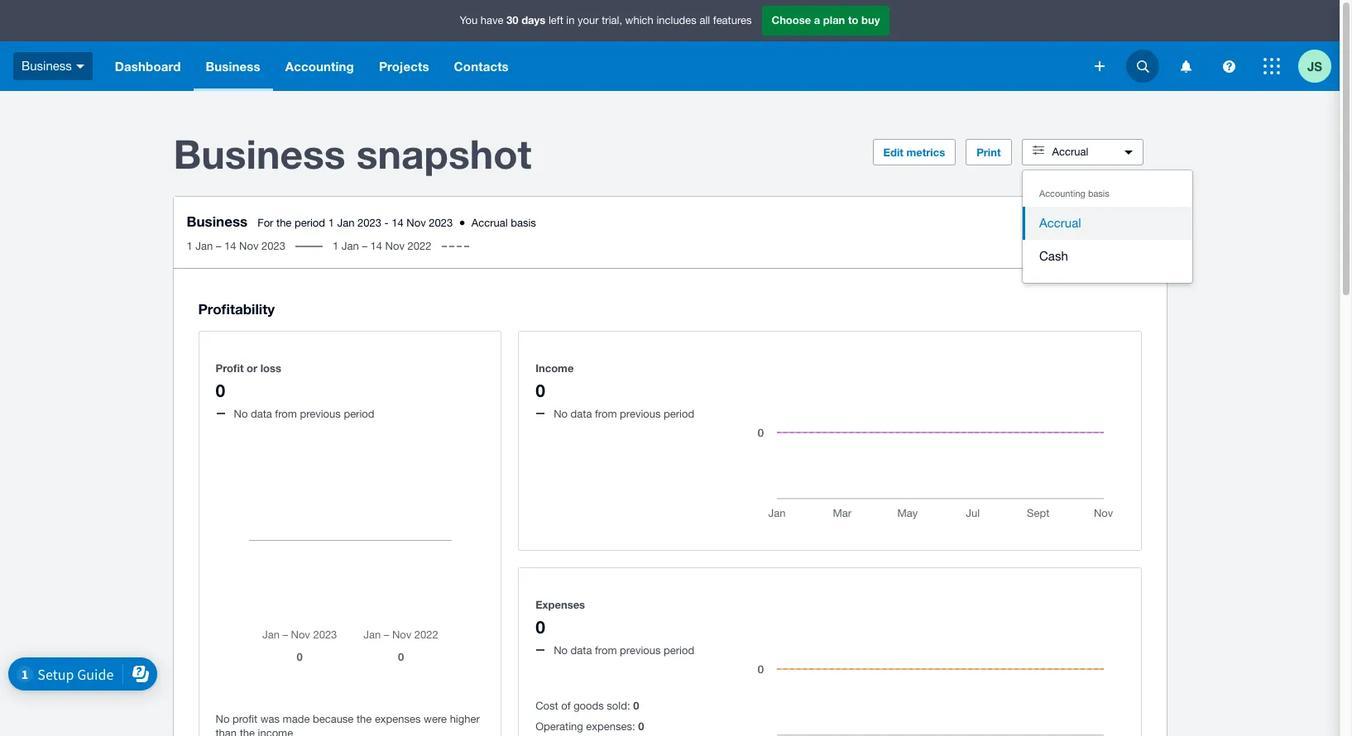 Task type: locate. For each thing, give the bounding box(es) containing it.
for the period 1 jan 2023 - 14 nov 2023  ●  accrual basis
[[258, 217, 536, 229]]

0 down profit on the left
[[216, 381, 225, 401]]

2023
[[358, 217, 382, 229], [429, 217, 453, 229], [262, 240, 286, 252]]

from for expenses 0
[[595, 645, 617, 657]]

accounting basis list box
[[1023, 171, 1193, 283]]

0 down income at the left of page
[[536, 381, 545, 401]]

navigation containing dashboard
[[103, 41, 1084, 91]]

contacts button
[[442, 41, 521, 91]]

no data from previous period down income 0
[[554, 408, 695, 420]]

to inside popup button
[[1094, 222, 1104, 234]]

choose
[[772, 13, 811, 27]]

svg image
[[1137, 60, 1149, 72], [1181, 60, 1192, 72], [76, 64, 84, 68]]

nov up 2022
[[407, 217, 426, 229]]

2 horizontal spatial svg image
[[1264, 58, 1281, 74]]

–
[[216, 240, 221, 252], [362, 240, 367, 252]]

2023 down for
[[262, 240, 286, 252]]

svg image
[[1264, 58, 1281, 74], [1223, 60, 1235, 72], [1095, 61, 1105, 71]]

0 inside profit or loss 0
[[216, 381, 225, 401]]

0 horizontal spatial the
[[240, 728, 255, 737]]

days
[[522, 13, 546, 27]]

were
[[424, 714, 447, 726]]

1 jan – 14 nov 2023
[[187, 240, 286, 252]]

period
[[295, 217, 325, 229], [344, 408, 375, 420], [664, 408, 695, 420], [664, 645, 695, 657]]

data for expenses 0
[[571, 645, 592, 657]]

to
[[848, 13, 859, 27], [1094, 222, 1104, 234]]

None field
[[1022, 170, 1194, 284]]

the
[[277, 217, 292, 229], [357, 714, 372, 726], [240, 728, 255, 737]]

jan down for the period 1 jan 2023 - 14 nov 2023  ●  accrual basis
[[342, 240, 359, 252]]

was
[[260, 714, 280, 726]]

from
[[275, 408, 297, 420], [595, 408, 617, 420], [595, 645, 617, 657]]

nov for 1 jan – 14 nov 2023
[[239, 240, 259, 252]]

edit
[[884, 146, 904, 159]]

accrual for accrual button at the right
[[1040, 216, 1082, 230]]

0 vertical spatial to
[[848, 13, 859, 27]]

no down income 0
[[554, 408, 568, 420]]

1 horizontal spatial –
[[362, 240, 367, 252]]

2 horizontal spatial svg image
[[1181, 60, 1192, 72]]

cost of goods sold: 0 operating expenses: 0
[[536, 700, 644, 734]]

1 horizontal spatial basis
[[1088, 189, 1110, 199]]

nov
[[407, 217, 426, 229], [239, 240, 259, 252], [385, 240, 405, 252]]

buy
[[862, 13, 880, 27]]

cash button
[[1023, 240, 1193, 273]]

data down income 0
[[571, 408, 592, 420]]

30
[[507, 13, 519, 27]]

0 vertical spatial accounting
[[285, 59, 354, 74]]

accrual
[[1053, 146, 1089, 158], [1040, 216, 1082, 230], [472, 217, 508, 229]]

14
[[392, 217, 404, 229], [224, 240, 236, 252], [370, 240, 382, 252]]

– for 14 nov 2023
[[216, 240, 221, 252]]

2 business button from the left
[[193, 41, 273, 91]]

svg image inside business popup button
[[76, 64, 84, 68]]

no data from previous period for expenses 0
[[554, 645, 695, 657]]

jan
[[337, 217, 355, 229], [196, 240, 213, 252], [342, 240, 359, 252]]

navigation
[[103, 41, 1084, 91]]

banner
[[0, 0, 1340, 91]]

0 vertical spatial the
[[277, 217, 292, 229]]

accounting button
[[273, 41, 367, 91]]

projects
[[379, 59, 429, 74]]

2 horizontal spatial 14
[[392, 217, 404, 229]]

jan left -
[[337, 217, 355, 229]]

2023 left -
[[358, 217, 382, 229]]

accrual button
[[1022, 139, 1144, 166]]

1 vertical spatial to
[[1094, 222, 1104, 234]]

2 horizontal spatial the
[[357, 714, 372, 726]]

0 inside expenses 0
[[536, 617, 545, 638]]

1 vertical spatial accounting
[[1040, 189, 1086, 199]]

data for income 0
[[571, 408, 592, 420]]

accounting basis
[[1040, 189, 1110, 199]]

business
[[22, 59, 72, 73], [206, 59, 261, 74], [173, 130, 346, 177], [187, 213, 248, 230]]

previous
[[300, 408, 341, 420], [620, 408, 661, 420], [620, 645, 661, 657]]

accrual inside accrual popup button
[[1053, 146, 1089, 158]]

to left buy
[[848, 13, 859, 27]]

goods
[[574, 701, 604, 713]]

0 horizontal spatial 14
[[224, 240, 236, 252]]

1 – from the left
[[216, 240, 221, 252]]

income
[[536, 362, 574, 375]]

business button
[[0, 41, 103, 91], [193, 41, 273, 91]]

metrics
[[907, 146, 945, 159]]

1
[[328, 217, 334, 229], [187, 240, 193, 252], [333, 240, 339, 252]]

higher
[[450, 714, 480, 726]]

0 horizontal spatial basis
[[511, 217, 536, 229]]

0 right expenses:
[[638, 720, 644, 734]]

from for profit or loss 0
[[275, 408, 297, 420]]

loss
[[260, 362, 281, 375]]

0
[[216, 381, 225, 401], [536, 381, 545, 401], [536, 617, 545, 638], [633, 700, 639, 713], [638, 720, 644, 734]]

cost
[[536, 701, 558, 713]]

0 horizontal spatial business button
[[0, 41, 103, 91]]

accrual inside accrual button
[[1040, 216, 1082, 230]]

to right year
[[1094, 222, 1104, 234]]

choose a plan to buy
[[772, 13, 880, 27]]

2 – from the left
[[362, 240, 367, 252]]

expenses 0
[[536, 598, 585, 638]]

income
[[258, 728, 293, 737]]

1 horizontal spatial to
[[1094, 222, 1104, 234]]

which
[[625, 14, 654, 27]]

1 horizontal spatial nov
[[385, 240, 405, 252]]

0 horizontal spatial nov
[[239, 240, 259, 252]]

accounting for accounting basis
[[1040, 189, 1086, 199]]

data for profit or loss 0
[[251, 408, 272, 420]]

0 horizontal spatial to
[[848, 13, 859, 27]]

business snapshot
[[173, 130, 532, 177]]

– down for the period 1 jan 2023 - 14 nov 2023  ●  accrual basis
[[362, 240, 367, 252]]

1 for 1 jan – 14 nov 2022
[[333, 240, 339, 252]]

0 right sold: on the bottom of page
[[633, 700, 639, 713]]

1 vertical spatial basis
[[511, 217, 536, 229]]

– for 14 nov 2022
[[362, 240, 367, 252]]

income 0
[[536, 362, 574, 401]]

1 horizontal spatial the
[[277, 217, 292, 229]]

0 down expenses
[[536, 617, 545, 638]]

date
[[1106, 222, 1128, 234]]

accounting inside accounting basis list box
[[1040, 189, 1086, 199]]

14 up profitability
[[224, 240, 236, 252]]

a
[[814, 13, 821, 27]]

2023 up 2022
[[429, 217, 453, 229]]

print
[[977, 146, 1001, 159]]

nov down for the period 1 jan 2023 - 14 nov 2023  ●  accrual basis
[[385, 240, 405, 252]]

none field containing accrual
[[1022, 170, 1194, 284]]

no
[[234, 408, 248, 420], [554, 408, 568, 420], [554, 645, 568, 657], [216, 714, 230, 726]]

expenses
[[536, 598, 585, 612]]

data down expenses 0
[[571, 645, 592, 657]]

data down profit or loss 0
[[251, 408, 272, 420]]

0 horizontal spatial svg image
[[76, 64, 84, 68]]

0 horizontal spatial –
[[216, 240, 221, 252]]

basis
[[1088, 189, 1110, 199], [511, 217, 536, 229]]

0 vertical spatial basis
[[1088, 189, 1110, 199]]

no data from previous period down loss
[[234, 408, 375, 420]]

14 down for the period 1 jan 2023 - 14 nov 2023  ●  accrual basis
[[370, 240, 382, 252]]

business inside navigation
[[206, 59, 261, 74]]

dashboard link
[[103, 41, 193, 91]]

2 vertical spatial the
[[240, 728, 255, 737]]

the down profit
[[240, 728, 255, 737]]

or
[[247, 362, 258, 375]]

of
[[561, 701, 571, 713]]

no data from previous period
[[234, 408, 375, 420], [554, 408, 695, 420], [554, 645, 695, 657]]

from for income 0
[[595, 408, 617, 420]]

no up than
[[216, 714, 230, 726]]

previous for income 0
[[620, 408, 661, 420]]

1 horizontal spatial 14
[[370, 240, 382, 252]]

the right because
[[357, 714, 372, 726]]

jan for 1 jan – 14 nov 2022
[[342, 240, 359, 252]]

period for expenses 0
[[664, 645, 695, 657]]

the right for
[[277, 217, 292, 229]]

accounting
[[285, 59, 354, 74], [1040, 189, 1086, 199]]

nov down for
[[239, 240, 259, 252]]

no down profit or loss 0
[[234, 408, 248, 420]]

1 horizontal spatial 2023
[[358, 217, 382, 229]]

0 horizontal spatial 2023
[[262, 240, 286, 252]]

sold:
[[607, 701, 630, 713]]

than
[[216, 728, 237, 737]]

no inside no profit was made because the expenses were higher than the income
[[216, 714, 230, 726]]

profit or loss 0
[[216, 362, 281, 401]]

1 vertical spatial the
[[357, 714, 372, 726]]

basis inside list box
[[1088, 189, 1110, 199]]

data
[[251, 408, 272, 420], [571, 408, 592, 420], [571, 645, 592, 657]]

1 horizontal spatial accounting
[[1040, 189, 1086, 199]]

14 right -
[[392, 217, 404, 229]]

no down expenses 0
[[554, 645, 568, 657]]

previous for profit or loss 0
[[300, 408, 341, 420]]

1 horizontal spatial svg image
[[1223, 60, 1235, 72]]

jan up profitability
[[196, 240, 213, 252]]

trial,
[[602, 14, 623, 27]]

no data from previous period up sold: on the bottom of page
[[554, 645, 695, 657]]

group containing accrual
[[1023, 171, 1193, 283]]

0 horizontal spatial accounting
[[285, 59, 354, 74]]

made
[[283, 714, 310, 726]]

1 business button from the left
[[0, 41, 103, 91]]

1 horizontal spatial business button
[[193, 41, 273, 91]]

accounting inside accounting dropdown button
[[285, 59, 354, 74]]

group
[[1023, 171, 1193, 283]]

features
[[713, 14, 752, 27]]

– up profitability
[[216, 240, 221, 252]]



Task type: vqa. For each thing, say whether or not it's contained in the screenshot.
loss
yes



Task type: describe. For each thing, give the bounding box(es) containing it.
2 horizontal spatial 2023
[[429, 217, 453, 229]]

no for income 0
[[554, 408, 568, 420]]

banner containing js
[[0, 0, 1340, 91]]

group inside field
[[1023, 171, 1193, 283]]

14 for 1 jan – 14 nov 2023
[[224, 240, 236, 252]]

14 for 1 jan – 14 nov 2022
[[370, 240, 382, 252]]

profit
[[233, 714, 257, 726]]

2022
[[408, 240, 432, 252]]

period for profit or loss 0
[[344, 408, 375, 420]]

no for expenses 0
[[554, 645, 568, 657]]

1 for 1 jan – 14 nov 2023
[[187, 240, 193, 252]]

year to date
[[1070, 222, 1128, 234]]

dashboard
[[115, 59, 181, 74]]

navigation inside banner
[[103, 41, 1084, 91]]

you have 30 days left in your trial, which includes all features
[[460, 13, 752, 27]]

projects button
[[367, 41, 442, 91]]

previous for expenses 0
[[620, 645, 661, 657]]

2023 for jan
[[358, 217, 382, 229]]

profit
[[216, 362, 244, 375]]

year to date button
[[1043, 215, 1153, 242]]

jan for 1 jan – 14 nov 2023
[[196, 240, 213, 252]]

operating
[[536, 721, 583, 734]]

in
[[566, 14, 575, 27]]

expenses
[[375, 714, 421, 726]]

includes
[[657, 14, 697, 27]]

accrual button
[[1023, 207, 1193, 240]]

cash
[[1040, 249, 1068, 263]]

no data from previous period for profit or loss 0
[[234, 408, 375, 420]]

no profit was made because the expenses were higher than the income
[[216, 714, 480, 737]]

period for income 0
[[664, 408, 695, 420]]

no data from previous period for income 0
[[554, 408, 695, 420]]

snapshot
[[357, 130, 532, 177]]

edit metrics button
[[873, 139, 956, 166]]

because
[[313, 714, 354, 726]]

you
[[460, 14, 478, 27]]

for
[[258, 217, 274, 229]]

print button
[[966, 139, 1012, 166]]

2 horizontal spatial nov
[[407, 217, 426, 229]]

contacts
[[454, 59, 509, 74]]

1 horizontal spatial svg image
[[1137, 60, 1149, 72]]

left
[[549, 14, 564, 27]]

0 inside income 0
[[536, 381, 545, 401]]

2023 for nov
[[262, 240, 286, 252]]

0 horizontal spatial svg image
[[1095, 61, 1105, 71]]

plan
[[824, 13, 845, 27]]

year
[[1070, 222, 1091, 234]]

edit metrics
[[884, 146, 945, 159]]

accounting for accounting
[[285, 59, 354, 74]]

nov for 1 jan – 14 nov 2022
[[385, 240, 405, 252]]

your
[[578, 14, 599, 27]]

have
[[481, 14, 504, 27]]

expenses:
[[586, 721, 635, 734]]

no for profit or loss 0
[[234, 408, 248, 420]]

-
[[385, 217, 389, 229]]

js button
[[1299, 41, 1340, 91]]

accrual for accrual popup button
[[1053, 146, 1089, 158]]

all
[[700, 14, 710, 27]]

js
[[1308, 58, 1323, 73]]

1 jan – 14 nov 2022
[[333, 240, 432, 252]]

profitability
[[198, 301, 275, 318]]



